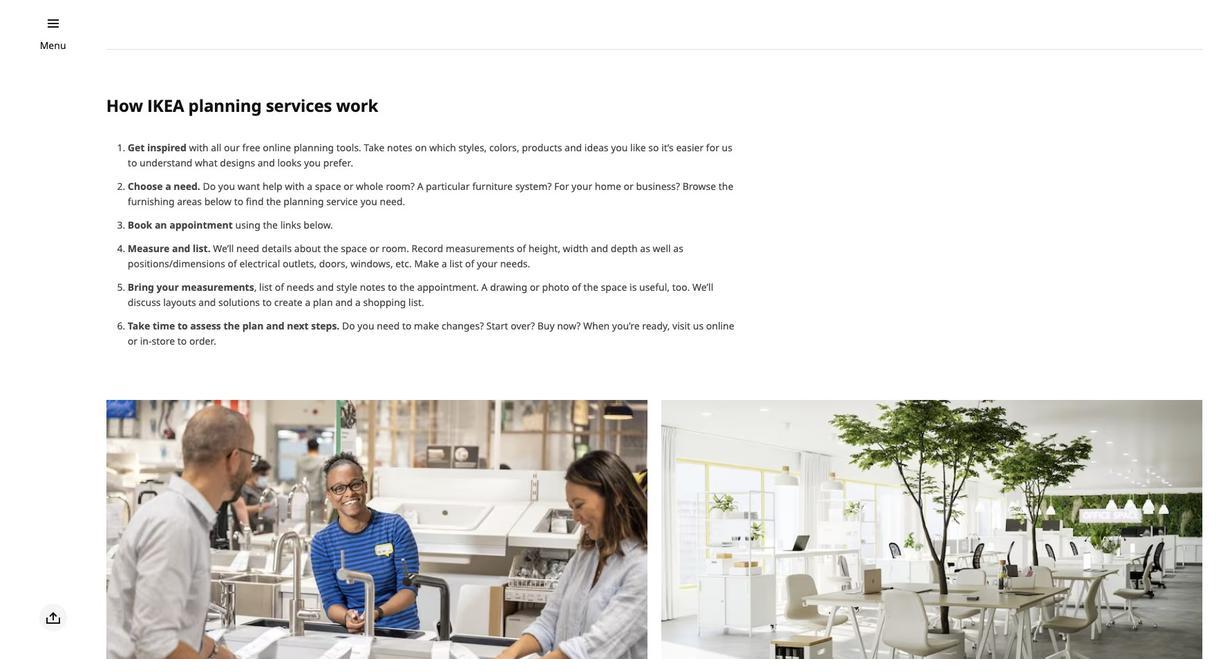 Task type: locate. For each thing, give the bounding box(es) containing it.
with inside with all our free online planning tools. take notes on which styles, colors, products and ideas you like so it's easier for us to understand what designs and looks you prefer.
[[189, 141, 209, 154]]

style
[[336, 281, 358, 294]]

you up below
[[218, 180, 235, 193]]

0 horizontal spatial measurements
[[181, 281, 254, 294]]

1 vertical spatial planning
[[294, 141, 334, 154]]

1 horizontal spatial plan
[[313, 296, 333, 309]]

1 vertical spatial list.
[[409, 296, 424, 309]]

do inside do you need to make changes? start over? buy now? when you're ready, visit us online or in-store to order.
[[342, 319, 355, 333]]

do up below
[[203, 180, 216, 193]]

with inside the do you want help with a space or whole room? a particular furniture system? for your home or business? browse the furnishing areas below to find the planning service you need.
[[285, 180, 305, 193]]

1 horizontal spatial us
[[722, 141, 733, 154]]

1 vertical spatial your
[[477, 257, 498, 270]]

and left the next
[[266, 319, 285, 333]]

list
[[450, 257, 463, 270], [259, 281, 272, 294]]

space left the is
[[601, 281, 627, 294]]

planning up our
[[188, 94, 262, 117]]

2 horizontal spatial your
[[572, 180, 593, 193]]

0 horizontal spatial need
[[236, 242, 259, 255]]

areas
[[177, 195, 202, 208]]

help
[[263, 180, 283, 193]]

0 vertical spatial take
[[364, 141, 385, 154]]

with all our free online planning tools. take notes on which styles, colors, products and ideas you like so it's easier for us to understand what designs and looks you prefer.
[[128, 141, 733, 169]]

a inside the do you want help with a space or whole room? a particular furniture system? for your home or business? browse the furnishing areas below to find the planning service you need.
[[307, 180, 313, 193]]

the inside we'll need details about the space or room. record measurements of height, width and depth as well as positions/dimensions of electrical outlets, doors, windows, etc. make a list of your needs.
[[324, 242, 339, 255]]

us
[[722, 141, 733, 154], [693, 319, 704, 333]]

as
[[640, 242, 650, 255], [674, 242, 684, 255]]

so
[[649, 141, 659, 154]]

styles,
[[459, 141, 487, 154]]

online
[[263, 141, 291, 154], [706, 319, 735, 333]]

,
[[254, 281, 257, 294]]

1 horizontal spatial do
[[342, 319, 355, 333]]

is
[[630, 281, 637, 294]]

of up appointment.
[[465, 257, 475, 270]]

need inside do you need to make changes? start over? buy now? when you're ready, visit us online or in-store to order.
[[377, 319, 400, 333]]

0 vertical spatial online
[[263, 141, 291, 154]]

work
[[336, 94, 378, 117]]

and right the width
[[591, 242, 609, 255]]

you down whole
[[361, 195, 377, 208]]

take up in- in the bottom of the page
[[128, 319, 150, 333]]

notes inside with all our free online planning tools. take notes on which styles, colors, products and ideas you like so it's easier for us to understand what designs and looks you prefer.
[[387, 141, 413, 154]]

what
[[195, 156, 218, 169]]

need. up "areas"
[[174, 180, 200, 193]]

0 vertical spatial measurements
[[446, 242, 514, 255]]

0 vertical spatial planning
[[188, 94, 262, 117]]

1 horizontal spatial need
[[377, 319, 400, 333]]

colors,
[[489, 141, 520, 154]]

or left in- in the bottom of the page
[[128, 335, 138, 348]]

choose a need.
[[128, 180, 200, 193]]

and left ideas
[[565, 141, 582, 154]]

list inside we'll need details about the space or room. record measurements of height, width and depth as well as positions/dimensions of electrical outlets, doors, windows, etc. make a list of your needs.
[[450, 257, 463, 270]]

do
[[203, 180, 216, 193], [342, 319, 355, 333]]

the
[[719, 180, 734, 193], [266, 195, 281, 208], [263, 218, 278, 232], [324, 242, 339, 255], [400, 281, 415, 294], [584, 281, 599, 294], [224, 319, 240, 333]]

measurements
[[446, 242, 514, 255], [181, 281, 254, 294]]

a inside , list of needs and style notes to the appointment. a drawing or photo of the space is useful, too. we'll discuss layouts and solutions to create a plan and a shopping list.
[[482, 281, 488, 294]]

solutions
[[219, 296, 260, 309]]

do you need to make changes? start over? buy now? when you're ready, visit us online or in-store to order.
[[128, 319, 735, 348]]

all
[[211, 141, 222, 154]]

a up "furnishing"
[[165, 180, 171, 193]]

to left find
[[234, 195, 243, 208]]

a right room?
[[417, 180, 423, 193]]

you down shopping
[[358, 319, 374, 333]]

0 horizontal spatial notes
[[360, 281, 385, 294]]

list inside , list of needs and style notes to the appointment. a drawing or photo of the space is useful, too. we'll discuss layouts and solutions to create a plan and a shopping list.
[[259, 281, 272, 294]]

planning up the links on the left top
[[284, 195, 324, 208]]

us inside with all our free online planning tools. take notes on which styles, colors, products and ideas you like so it's easier for us to understand what designs and looks you prefer.
[[722, 141, 733, 154]]

notes up shopping
[[360, 281, 385, 294]]

when
[[583, 319, 610, 333]]

measure and list.
[[128, 242, 211, 255]]

the down solutions
[[224, 319, 240, 333]]

1 horizontal spatial list
[[450, 257, 463, 270]]

or up windows, in the left of the page
[[370, 242, 380, 255]]

or left photo
[[530, 281, 540, 294]]

appointment
[[169, 218, 233, 232]]

notes left on
[[387, 141, 413, 154]]

1 vertical spatial us
[[693, 319, 704, 333]]

0 vertical spatial plan
[[313, 296, 333, 309]]

planning up looks
[[294, 141, 334, 154]]

planning
[[188, 94, 262, 117], [294, 141, 334, 154], [284, 195, 324, 208]]

us right for
[[722, 141, 733, 154]]

0 horizontal spatial plan
[[242, 319, 264, 333]]

we'll
[[213, 242, 234, 255], [693, 281, 714, 294]]

depth
[[611, 242, 638, 255]]

do for take time to assess the plan and next steps.
[[342, 319, 355, 333]]

with right help in the left top of the page
[[285, 180, 305, 193]]

need. down room?
[[380, 195, 405, 208]]

1 vertical spatial do
[[342, 319, 355, 333]]

needs
[[287, 281, 314, 294]]

time
[[153, 319, 175, 333]]

0 vertical spatial us
[[722, 141, 733, 154]]

0 vertical spatial we'll
[[213, 242, 234, 255]]

1 vertical spatial need
[[377, 319, 400, 333]]

now?
[[557, 319, 581, 333]]

electrical
[[240, 257, 280, 270]]

1 vertical spatial measurements
[[181, 281, 254, 294]]

0 horizontal spatial a
[[417, 180, 423, 193]]

record
[[412, 242, 443, 255]]

photo
[[542, 281, 569, 294]]

0 horizontal spatial online
[[263, 141, 291, 154]]

0 vertical spatial notes
[[387, 141, 413, 154]]

1 horizontal spatial online
[[706, 319, 735, 333]]

a left drawing
[[482, 281, 488, 294]]

0 horizontal spatial us
[[693, 319, 704, 333]]

need.
[[174, 180, 200, 193], [380, 195, 405, 208]]

about
[[294, 242, 321, 255]]

1 horizontal spatial measurements
[[446, 242, 514, 255]]

ready,
[[642, 319, 670, 333]]

space inside the do you want help with a space or whole room? a particular furniture system? for your home or business? browse the furnishing areas below to find the planning service you need.
[[315, 180, 341, 193]]

1 vertical spatial space
[[341, 242, 367, 255]]

business?
[[636, 180, 680, 193]]

notes
[[387, 141, 413, 154], [360, 281, 385, 294]]

or inside , list of needs and style notes to the appointment. a drawing or photo of the space is useful, too. we'll discuss layouts and solutions to create a plan and a shopping list.
[[530, 281, 540, 294]]

a right help in the left top of the page
[[307, 180, 313, 193]]

the down help in the left top of the page
[[266, 195, 281, 208]]

0 vertical spatial need
[[236, 242, 259, 255]]

buy
[[538, 319, 555, 333]]

or
[[344, 180, 354, 193], [624, 180, 634, 193], [370, 242, 380, 255], [530, 281, 540, 294], [128, 335, 138, 348]]

1 horizontal spatial we'll
[[693, 281, 714, 294]]

0 horizontal spatial do
[[203, 180, 216, 193]]

0 vertical spatial with
[[189, 141, 209, 154]]

us right visit at the right
[[693, 319, 704, 333]]

list. down "appointment"
[[193, 242, 211, 255]]

to right time
[[178, 319, 188, 333]]

space inside we'll need details about the space or room. record measurements of height, width and depth as well as positions/dimensions of electrical outlets, doors, windows, etc. make a list of your needs.
[[341, 242, 367, 255]]

0 horizontal spatial we'll
[[213, 242, 234, 255]]

take inside with all our free online planning tools. take notes on which styles, colors, products and ideas you like so it's easier for us to understand what designs and looks you prefer.
[[364, 141, 385, 154]]

0 vertical spatial list
[[450, 257, 463, 270]]

online right visit at the right
[[706, 319, 735, 333]]

1 vertical spatial list
[[259, 281, 272, 294]]

do inside the do you want help with a space or whole room? a particular furniture system? for your home or business? browse the furnishing areas below to find the planning service you need.
[[203, 180, 216, 193]]

do right steps.
[[342, 319, 355, 333]]

a for particular
[[417, 180, 423, 193]]

1 vertical spatial need.
[[380, 195, 405, 208]]

list.
[[193, 242, 211, 255], [409, 296, 424, 309]]

2 vertical spatial space
[[601, 281, 627, 294]]

list right the ,
[[259, 281, 272, 294]]

your up the layouts
[[157, 281, 179, 294]]

list up appointment.
[[450, 257, 463, 270]]

space up windows, in the left of the page
[[341, 242, 367, 255]]

1 horizontal spatial list.
[[409, 296, 424, 309]]

too.
[[672, 281, 690, 294]]

0 horizontal spatial as
[[640, 242, 650, 255]]

to left create
[[262, 296, 272, 309]]

need down shopping
[[377, 319, 400, 333]]

1 vertical spatial we'll
[[693, 281, 714, 294]]

online up looks
[[263, 141, 291, 154]]

0 horizontal spatial with
[[189, 141, 209, 154]]

1 horizontal spatial your
[[477, 257, 498, 270]]

0 vertical spatial a
[[417, 180, 423, 193]]

1 vertical spatial online
[[706, 319, 735, 333]]

plan up steps.
[[313, 296, 333, 309]]

1 vertical spatial with
[[285, 180, 305, 193]]

plan inside , list of needs and style notes to the appointment. a drawing or photo of the space is useful, too. we'll discuss layouts and solutions to create a plan and a shopping list.
[[313, 296, 333, 309]]

you inside do you need to make changes? start over? buy now? when you're ready, visit us online or in-store to order.
[[358, 319, 374, 333]]

planning inside with all our free online planning tools. take notes on which styles, colors, products and ideas you like so it's easier for us to understand what designs and looks you prefer.
[[294, 141, 334, 154]]

layouts
[[163, 296, 196, 309]]

list. inside , list of needs and style notes to the appointment. a drawing or photo of the space is useful, too. we'll discuss layouts and solutions to create a plan and a shopping list.
[[409, 296, 424, 309]]

0 horizontal spatial take
[[128, 319, 150, 333]]

to
[[128, 156, 137, 169], [234, 195, 243, 208], [388, 281, 397, 294], [262, 296, 272, 309], [178, 319, 188, 333], [402, 319, 412, 333], [178, 335, 187, 348]]

we'll inside , list of needs and style notes to the appointment. a drawing or photo of the space is useful, too. we'll discuss layouts and solutions to create a plan and a shopping list.
[[693, 281, 714, 294]]

your right for on the top left
[[572, 180, 593, 193]]

we'll down book an appointment using the links below.
[[213, 242, 234, 255]]

1 horizontal spatial need.
[[380, 195, 405, 208]]

0 vertical spatial space
[[315, 180, 341, 193]]

the up doors,
[[324, 242, 339, 255]]

measurements up solutions
[[181, 281, 254, 294]]

0 horizontal spatial list.
[[193, 242, 211, 255]]

space inside , list of needs and style notes to the appointment. a drawing or photo of the space is useful, too. we'll discuss layouts and solutions to create a plan and a shopping list.
[[601, 281, 627, 294]]

plan
[[313, 296, 333, 309], [242, 319, 264, 333]]

need inside we'll need details about the space or room. record measurements of height, width and depth as well as positions/dimensions of electrical outlets, doors, windows, etc. make a list of your needs.
[[236, 242, 259, 255]]

the left the links on the left top
[[263, 218, 278, 232]]

1 vertical spatial a
[[482, 281, 488, 294]]

space
[[315, 180, 341, 193], [341, 242, 367, 255], [601, 281, 627, 294]]

the right browse
[[719, 180, 734, 193]]

prefer.
[[323, 156, 353, 169]]

1 horizontal spatial a
[[482, 281, 488, 294]]

and left style
[[317, 281, 334, 294]]

to inside with all our free online planning tools. take notes on which styles, colors, products and ideas you like so it's easier for us to understand what designs and looks you prefer.
[[128, 156, 137, 169]]

or right home
[[624, 180, 634, 193]]

services
[[266, 94, 332, 117]]

useful,
[[639, 281, 670, 294]]

tools.
[[337, 141, 361, 154]]

choose
[[128, 180, 163, 193]]

your
[[572, 180, 593, 193], [477, 257, 498, 270], [157, 281, 179, 294]]

1 horizontal spatial take
[[364, 141, 385, 154]]

measurements up needs.
[[446, 242, 514, 255]]

a for drawing
[[482, 281, 488, 294]]

do you want help with a space or whole room? a particular furniture system? for your home or business? browse the furnishing areas below to find the planning service you need.
[[128, 180, 734, 208]]

of up create
[[275, 281, 284, 294]]

your left needs.
[[477, 257, 498, 270]]

as right "well"
[[674, 242, 684, 255]]

0 horizontal spatial your
[[157, 281, 179, 294]]

a right make
[[442, 257, 447, 270]]

1 horizontal spatial notes
[[387, 141, 413, 154]]

as left "well"
[[640, 242, 650, 255]]

0 horizontal spatial list
[[259, 281, 272, 294]]

we'll right too.
[[693, 281, 714, 294]]

you right looks
[[304, 156, 321, 169]]

an
[[155, 218, 167, 232]]

2 vertical spatial planning
[[284, 195, 324, 208]]

1 horizontal spatial with
[[285, 180, 305, 193]]

0 vertical spatial need.
[[174, 180, 200, 193]]

changes?
[[442, 319, 484, 333]]

take right the 'tools.'
[[364, 141, 385, 154]]

take
[[364, 141, 385, 154], [128, 319, 150, 333]]

for
[[554, 180, 569, 193]]

1 vertical spatial notes
[[360, 281, 385, 294]]

with up what
[[189, 141, 209, 154]]

system?
[[515, 180, 552, 193]]

in-
[[140, 335, 152, 348]]

0 vertical spatial your
[[572, 180, 593, 193]]

and down style
[[335, 296, 353, 309]]

height,
[[529, 242, 561, 255]]

notes inside , list of needs and style notes to the appointment. a drawing or photo of the space is useful, too. we'll discuss layouts and solutions to create a plan and a shopping list.
[[360, 281, 385, 294]]

space up service
[[315, 180, 341, 193]]

visit
[[673, 319, 691, 333]]

need up electrical
[[236, 242, 259, 255]]

2 as from the left
[[674, 242, 684, 255]]

0 vertical spatial do
[[203, 180, 216, 193]]

list. up make
[[409, 296, 424, 309]]

a
[[417, 180, 423, 193], [482, 281, 488, 294]]

a inside the do you want help with a space or whole room? a particular furniture system? for your home or business? browse the furnishing areas below to find the planning service you need.
[[417, 180, 423, 193]]

you
[[611, 141, 628, 154], [304, 156, 321, 169], [218, 180, 235, 193], [361, 195, 377, 208], [358, 319, 374, 333]]

plan down solutions
[[242, 319, 264, 333]]

the right photo
[[584, 281, 599, 294]]

browse
[[683, 180, 716, 193]]

1 horizontal spatial as
[[674, 242, 684, 255]]

to down get
[[128, 156, 137, 169]]



Task type: describe. For each thing, give the bounding box(es) containing it.
1 as from the left
[[640, 242, 650, 255]]

links
[[280, 218, 301, 232]]

of left electrical
[[228, 257, 237, 270]]

needs.
[[500, 257, 530, 270]]

book an appointment using the links below.
[[128, 218, 333, 232]]

menu button
[[40, 38, 66, 53]]

your inside the do you want help with a space or whole room? a particular furniture system? for your home or business? browse the furnishing areas below to find the planning service you need.
[[572, 180, 593, 193]]

you left the like
[[611, 141, 628, 154]]

on
[[415, 141, 427, 154]]

menu
[[40, 39, 66, 52]]

home
[[595, 180, 621, 193]]

ikea
[[147, 94, 184, 117]]

which
[[429, 141, 456, 154]]

understand
[[140, 156, 193, 169]]

1 vertical spatial take
[[128, 319, 150, 333]]

online inside with all our free online planning tools. take notes on which styles, colors, products and ideas you like so it's easier for us to understand what designs and looks you prefer.
[[263, 141, 291, 154]]

a down style
[[355, 296, 361, 309]]

ideas
[[585, 141, 609, 154]]

0 horizontal spatial need.
[[174, 180, 200, 193]]

shopping
[[363, 296, 406, 309]]

below.
[[304, 218, 333, 232]]

well
[[653, 242, 671, 255]]

a down 'needs'
[[305, 296, 311, 309]]

we'll inside we'll need details about the space or room. record measurements of height, width and depth as well as positions/dimensions of electrical outlets, doors, windows, etc. make a list of your needs.
[[213, 242, 234, 255]]

windows,
[[351, 257, 393, 270]]

designs
[[220, 156, 255, 169]]

over?
[[511, 319, 535, 333]]

or inside we'll need details about the space or room. record measurements of height, width and depth as well as positions/dimensions of electrical outlets, doors, windows, etc. make a list of your needs.
[[370, 242, 380, 255]]

need. inside the do you want help with a space or whole room? a particular furniture system? for your home or business? browse the furnishing areas below to find the planning service you need.
[[380, 195, 405, 208]]

doors,
[[319, 257, 348, 270]]

measurements inside we'll need details about the space or room. record measurements of height, width and depth as well as positions/dimensions of electrical outlets, doors, windows, etc. make a list of your needs.
[[446, 242, 514, 255]]

2 vertical spatial your
[[157, 281, 179, 294]]

products
[[522, 141, 562, 154]]

get
[[128, 141, 145, 154]]

to left make
[[402, 319, 412, 333]]

and up positions/dimensions
[[172, 242, 190, 255]]

book
[[128, 218, 152, 232]]

assess
[[190, 319, 221, 333]]

appointment.
[[417, 281, 479, 294]]

do for choose a need.
[[203, 180, 216, 193]]

the down etc.
[[400, 281, 415, 294]]

planning inside the do you want help with a space or whole room? a particular furniture system? for your home or business? browse the furnishing areas below to find the planning service you need.
[[284, 195, 324, 208]]

furnishing
[[128, 195, 175, 208]]

start
[[487, 319, 508, 333]]

etc.
[[396, 257, 412, 270]]

positions/dimensions
[[128, 257, 225, 270]]

to right 'store'
[[178, 335, 187, 348]]

us inside do you need to make changes? start over? buy now? when you're ready, visit us online or in-store to order.
[[693, 319, 704, 333]]

details
[[262, 242, 292, 255]]

how
[[106, 94, 143, 117]]

and down "bring your measurements" on the top
[[199, 296, 216, 309]]

a inside we'll need details about the space or room. record measurements of height, width and depth as well as positions/dimensions of electrical outlets, doors, windows, etc. make a list of your needs.
[[442, 257, 447, 270]]

room.
[[382, 242, 409, 255]]

1 vertical spatial plan
[[242, 319, 264, 333]]

drawing
[[490, 281, 527, 294]]

particular
[[426, 180, 470, 193]]

furniture
[[472, 180, 513, 193]]

0 vertical spatial list.
[[193, 242, 211, 255]]

of up needs.
[[517, 242, 526, 255]]

of right photo
[[572, 281, 581, 294]]

take time to assess the plan and next steps.
[[128, 319, 340, 333]]

get inspired
[[128, 141, 186, 154]]

find
[[246, 195, 264, 208]]

free
[[242, 141, 260, 154]]

for
[[706, 141, 720, 154]]

room?
[[386, 180, 415, 193]]

measure
[[128, 242, 170, 255]]

you're
[[612, 319, 640, 333]]

service
[[326, 195, 358, 208]]

discuss
[[128, 296, 161, 309]]

to up shopping
[[388, 281, 397, 294]]

online inside do you need to make changes? start over? buy now? when you're ready, visit us online or in-store to order.
[[706, 319, 735, 333]]

or inside do you need to make changes? start over? buy now? when you're ready, visit us online or in-store to order.
[[128, 335, 138, 348]]

bring
[[128, 281, 154, 294]]

your inside we'll need details about the space or room. record measurements of height, width and depth as well as positions/dimensions of electrical outlets, doors, windows, etc. make a list of your needs.
[[477, 257, 498, 270]]

width
[[563, 242, 589, 255]]

looks
[[278, 156, 302, 169]]

how ikea planning services work
[[106, 94, 378, 117]]

to inside the do you want help with a space or whole room? a particular furniture system? for your home or business? browse the furnishing areas below to find the planning service you need.
[[234, 195, 243, 208]]

like
[[631, 141, 646, 154]]

store
[[152, 335, 175, 348]]

and down free
[[258, 156, 275, 169]]

order.
[[189, 335, 216, 348]]

below
[[204, 195, 232, 208]]

our
[[224, 141, 240, 154]]

next
[[287, 319, 309, 333]]

steps.
[[311, 319, 340, 333]]

bring your measurements
[[128, 281, 254, 294]]

make
[[414, 257, 439, 270]]

or up service
[[344, 180, 354, 193]]

want
[[238, 180, 260, 193]]

we'll need details about the space or room. record measurements of height, width and depth as well as positions/dimensions of electrical outlets, doors, windows, etc. make a list of your needs.
[[128, 242, 684, 270]]

and inside we'll need details about the space or room. record measurements of height, width and depth as well as positions/dimensions of electrical outlets, doors, windows, etc. make a list of your needs.
[[591, 242, 609, 255]]

outlets,
[[283, 257, 317, 270]]

create
[[274, 296, 303, 309]]

, list of needs and style notes to the appointment. a drawing or photo of the space is useful, too. we'll discuss layouts and solutions to create a plan and a shopping list.
[[128, 281, 714, 309]]

using
[[235, 218, 260, 232]]



Task type: vqa. For each thing, say whether or not it's contained in the screenshot.
"Tranquil bohemian lounge"
no



